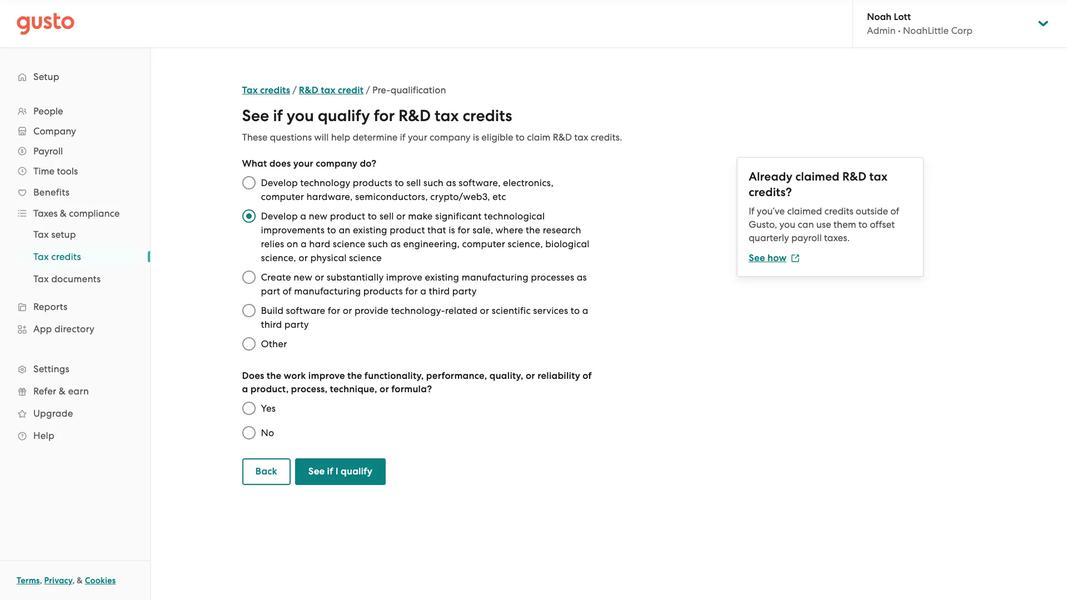 Task type: locate. For each thing, give the bounding box(es) containing it.
0 horizontal spatial ,
[[40, 576, 42, 586]]

for down the significant
[[458, 225, 470, 236]]

how
[[768, 252, 787, 264]]

0 horizontal spatial computer
[[261, 191, 304, 202]]

0 vertical spatial see
[[242, 106, 269, 126]]

new right create
[[294, 272, 313, 283]]

computer inside the develop a new product to sell or make significant technological improvements to an existing product that is for sale, where the research relies on a hard science such as engineering, computer science, biological science, or physical science
[[462, 239, 505, 250]]

see if i qualify button
[[295, 459, 386, 485]]

science
[[333, 239, 366, 250], [349, 252, 382, 264]]

company up technology
[[316, 158, 358, 170]]

develop technology products to sell such as software, electronics, computer hardware, semiconductors, crypto/web3, etc
[[261, 177, 554, 202]]

credits up tax documents
[[51, 251, 81, 262]]

claim
[[527, 132, 551, 143]]

products down 'do?'
[[353, 177, 393, 188]]

the
[[526, 225, 541, 236], [267, 370, 282, 382], [348, 370, 362, 382]]

1 vertical spatial &
[[59, 386, 66, 397]]

you
[[287, 106, 314, 126], [780, 219, 796, 230]]

& left earn
[[59, 386, 66, 397]]

or left provide at the left
[[343, 305, 352, 316]]

a right the services
[[583, 305, 589, 316]]

party down 'software'
[[285, 319, 309, 330]]

third down build
[[261, 319, 282, 330]]

0 horizontal spatial as
[[391, 239, 401, 250]]

0 horizontal spatial existing
[[353, 225, 387, 236]]

if up questions
[[273, 106, 283, 126]]

1 vertical spatial if
[[400, 132, 406, 143]]

build software for or provide technology-related or scientific services to a third party
[[261, 305, 589, 330]]

2 horizontal spatial the
[[526, 225, 541, 236]]

to inside if you've claimed credits outside of gusto, you can use them to offset quarterly payroll taxes.
[[859, 219, 868, 230]]

does the work improve the functionality, performance, quality, or reliability of a product, process, technique, or formula?
[[242, 370, 592, 395]]

party up related
[[453, 286, 477, 297]]

r&d up outside
[[843, 170, 867, 184]]

as
[[446, 177, 456, 188], [391, 239, 401, 250], [577, 272, 587, 283]]

science, down where
[[508, 239, 543, 250]]

, left cookies
[[72, 576, 75, 586]]

taxes & compliance
[[33, 208, 120, 219]]

0 vertical spatial new
[[309, 211, 328, 222]]

significant
[[435, 211, 482, 222]]

2 vertical spatial if
[[327, 466, 333, 478]]

or inside create new or substantially improve existing manufacturing processes as part of manufacturing products for a third party
[[315, 272, 324, 283]]

1 vertical spatial see
[[749, 252, 766, 264]]

you left can
[[780, 219, 796, 230]]

1 horizontal spatial ,
[[72, 576, 75, 586]]

third inside create new or substantially improve existing manufacturing processes as part of manufacturing products for a third party
[[429, 286, 450, 297]]

yes
[[261, 403, 276, 414]]

such up crypto/web3,
[[424, 177, 444, 188]]

the inside the develop a new product to sell or make significant technological improvements to an existing product that is for sale, where the research relies on a hard science such as engineering, computer science, biological science, or physical science
[[526, 225, 541, 236]]

0 vertical spatial develop
[[261, 177, 298, 188]]

sell
[[407, 177, 421, 188], [380, 211, 394, 222]]

if inside button
[[327, 466, 333, 478]]

improve up process,
[[309, 370, 345, 382]]

to right the services
[[571, 305, 580, 316]]

the up technique,
[[348, 370, 362, 382]]

your right does
[[293, 158, 314, 170]]

for up technology- at left
[[406, 286, 418, 297]]

a right the on
[[301, 239, 307, 250]]

r&d left credit in the top left of the page
[[299, 85, 319, 96]]

0 horizontal spatial is
[[449, 225, 455, 236]]

as right processes on the top of page
[[577, 272, 587, 283]]

setup link
[[11, 67, 139, 87]]

is right that
[[449, 225, 455, 236]]

1 vertical spatial product
[[390, 225, 425, 236]]

tax down tax credits
[[33, 274, 49, 285]]

, left privacy on the left bottom of page
[[40, 576, 42, 586]]

make
[[408, 211, 433, 222]]

0 horizontal spatial the
[[267, 370, 282, 382]]

0 horizontal spatial party
[[285, 319, 309, 330]]

0 vertical spatial company
[[430, 132, 471, 143]]

hardware,
[[307, 191, 353, 202]]

develop inside the develop a new product to sell or make significant technological improvements to an existing product that is for sale, where the research relies on a hard science such as engineering, computer science, biological science, or physical science
[[261, 211, 298, 222]]

1 vertical spatial such
[[368, 239, 388, 250]]

0 horizontal spatial third
[[261, 319, 282, 330]]

party
[[453, 286, 477, 297], [285, 319, 309, 330]]

technology-
[[391, 305, 445, 316]]

see left how
[[749, 252, 766, 264]]

1 list from the top
[[0, 101, 150, 447]]

1 horizontal spatial such
[[424, 177, 444, 188]]

as inside the develop a new product to sell or make significant technological improvements to an existing product that is for sale, where the research relies on a hard science such as engineering, computer science, biological science, or physical science
[[391, 239, 401, 250]]

product down make
[[390, 225, 425, 236]]

questions
[[270, 132, 312, 143]]

2 vertical spatial of
[[583, 370, 592, 382]]

2 , from the left
[[72, 576, 75, 586]]

see for see how
[[749, 252, 766, 264]]

2 / from the left
[[366, 85, 370, 96]]

1 horizontal spatial third
[[429, 286, 450, 297]]

see how link
[[749, 252, 800, 264]]

0 horizontal spatial such
[[368, 239, 388, 250]]

1 vertical spatial products
[[364, 286, 403, 297]]

improve inside create new or substantially improve existing manufacturing processes as part of manufacturing products for a third party
[[386, 272, 423, 283]]

claimed up can
[[788, 206, 823, 217]]

1 develop from the top
[[261, 177, 298, 188]]

1 horizontal spatial /
[[366, 85, 370, 96]]

1 vertical spatial of
[[283, 286, 292, 297]]

0 vertical spatial such
[[424, 177, 444, 188]]

1 vertical spatial third
[[261, 319, 282, 330]]

credits.
[[591, 132, 623, 143]]

existing down engineering,
[[425, 272, 459, 283]]

such up substantially
[[368, 239, 388, 250]]

tax documents link
[[20, 269, 139, 289]]

see up these at the top of the page
[[242, 106, 269, 126]]

0 horizontal spatial science,
[[261, 252, 296, 264]]

of for does the work improve the functionality, performance, quality, or reliability of a product, process, technique, or formula?
[[583, 370, 592, 382]]

1 horizontal spatial party
[[453, 286, 477, 297]]

if for see if you qualify for r&d tax credits
[[273, 106, 283, 126]]

improve up technology- at left
[[386, 272, 423, 283]]

tax documents
[[33, 274, 101, 285]]

0 horizontal spatial manufacturing
[[294, 286, 361, 297]]

product up 'an'
[[330, 211, 365, 222]]

0 vertical spatial science
[[333, 239, 366, 250]]

1 horizontal spatial sell
[[407, 177, 421, 188]]

formula?
[[392, 384, 432, 395]]

for inside the develop a new product to sell or make significant technological improvements to an existing product that is for sale, where the research relies on a hard science such as engineering, computer science, biological science, or physical science
[[458, 225, 470, 236]]

of up offset on the right top of the page
[[891, 206, 900, 217]]

1 vertical spatial claimed
[[788, 206, 823, 217]]

list
[[0, 101, 150, 447], [0, 224, 150, 290]]

sell up semiconductors,
[[407, 177, 421, 188]]

time tools
[[33, 166, 78, 177]]

see how
[[749, 252, 787, 264]]

2 horizontal spatial of
[[891, 206, 900, 217]]

2 vertical spatial see
[[309, 466, 325, 478]]

0 vertical spatial if
[[273, 106, 283, 126]]

an
[[339, 225, 351, 236]]

terms link
[[17, 576, 40, 586]]

for inside create new or substantially improve existing manufacturing processes as part of manufacturing products for a third party
[[406, 286, 418, 297]]

2 develop from the top
[[261, 211, 298, 222]]

you inside if you've claimed credits outside of gusto, you can use them to offset quarterly payroll taxes.
[[780, 219, 796, 230]]

terms , privacy , & cookies
[[17, 576, 116, 586]]

1 horizontal spatial tax credits link
[[242, 85, 290, 96]]

tax down tax setup
[[33, 251, 49, 262]]

sell inside the develop a new product to sell or make significant technological improvements to an existing product that is for sale, where the research relies on a hard science such as engineering, computer science, biological science, or physical science
[[380, 211, 394, 222]]

qualify inside button
[[341, 466, 373, 478]]

of inside create new or substantially improve existing manufacturing processes as part of manufacturing products for a third party
[[283, 286, 292, 297]]

Build software for or provide technology-related or scientific services to a third party radio
[[237, 299, 261, 323]]

2 vertical spatial &
[[77, 576, 83, 586]]

1 horizontal spatial you
[[780, 219, 796, 230]]

etc
[[493, 191, 506, 202]]

qualify up help
[[318, 106, 370, 126]]

company
[[430, 132, 471, 143], [316, 158, 358, 170]]

0 vertical spatial computer
[[261, 191, 304, 202]]

1 horizontal spatial existing
[[425, 272, 459, 283]]

third up technology- at left
[[429, 286, 450, 297]]

0 vertical spatial science,
[[508, 239, 543, 250]]

crypto/web3,
[[431, 191, 490, 202]]

see inside button
[[309, 466, 325, 478]]

credits up them
[[825, 206, 854, 217]]

claimed right already
[[796, 170, 840, 184]]

1 vertical spatial develop
[[261, 211, 298, 222]]

1 horizontal spatial the
[[348, 370, 362, 382]]

do?
[[360, 158, 377, 170]]

1 horizontal spatial science,
[[508, 239, 543, 250]]

1 vertical spatial you
[[780, 219, 796, 230]]

1 horizontal spatial of
[[583, 370, 592, 382]]

1 vertical spatial is
[[449, 225, 455, 236]]

& left cookies
[[77, 576, 83, 586]]

party inside build software for or provide technology-related or scientific services to a third party
[[285, 319, 309, 330]]

products inside create new or substantially improve existing manufacturing processes as part of manufacturing products for a third party
[[364, 286, 403, 297]]

1 vertical spatial as
[[391, 239, 401, 250]]

0 vertical spatial you
[[287, 106, 314, 126]]

or down physical
[[315, 272, 324, 283]]

develop for develop a new product to sell or make significant technological improvements to an existing product that is for sale, where the research relies on a hard science such as engineering, computer science, biological science, or physical science
[[261, 211, 298, 222]]

benefits link
[[11, 182, 139, 202]]

as up crypto/web3,
[[446, 177, 456, 188]]

such
[[424, 177, 444, 188], [368, 239, 388, 250]]

home image
[[17, 13, 75, 35]]

product
[[330, 211, 365, 222], [390, 225, 425, 236]]

computer down sale,
[[462, 239, 505, 250]]

you up questions
[[287, 106, 314, 126]]

0 vertical spatial &
[[60, 208, 67, 219]]

Create new or substantially improve existing manufacturing processes as part of manufacturing products for a third party radio
[[237, 265, 261, 290]]

0 vertical spatial party
[[453, 286, 477, 297]]

if right "determine"
[[400, 132, 406, 143]]

the down 'technological'
[[526, 225, 541, 236]]

tax left credit in the top left of the page
[[321, 85, 336, 96]]

1 vertical spatial improve
[[309, 370, 345, 382]]

of right reliability
[[583, 370, 592, 382]]

to inside develop technology products to sell such as software, electronics, computer hardware, semiconductors, crypto/web3, etc
[[395, 177, 404, 188]]

0 vertical spatial claimed
[[796, 170, 840, 184]]

qualify right the i
[[341, 466, 373, 478]]

for right 'software'
[[328, 305, 340, 316]]

payroll button
[[11, 141, 139, 161]]

1 horizontal spatial improve
[[386, 272, 423, 283]]

0 vertical spatial sell
[[407, 177, 421, 188]]

as inside develop technology products to sell such as software, electronics, computer hardware, semiconductors, crypto/web3, etc
[[446, 177, 456, 188]]

0 horizontal spatial of
[[283, 286, 292, 297]]

&
[[60, 208, 67, 219], [59, 386, 66, 397], [77, 576, 83, 586]]

1 vertical spatial qualify
[[341, 466, 373, 478]]

existing
[[353, 225, 387, 236], [425, 272, 459, 283]]

sell down semiconductors,
[[380, 211, 394, 222]]

science up substantially
[[349, 252, 382, 264]]

earn
[[68, 386, 89, 397]]

2 vertical spatial as
[[577, 272, 587, 283]]

where
[[496, 225, 524, 236]]

science down 'an'
[[333, 239, 366, 250]]

1 vertical spatial computer
[[462, 239, 505, 250]]

0 horizontal spatial if
[[273, 106, 283, 126]]

0 vertical spatial qualify
[[318, 106, 370, 126]]

payroll
[[792, 232, 822, 244]]

0 vertical spatial as
[[446, 177, 456, 188]]

see left the i
[[309, 466, 325, 478]]

r&d
[[299, 85, 319, 96], [399, 106, 431, 126], [553, 132, 572, 143], [843, 170, 867, 184]]

or left physical
[[299, 252, 308, 264]]

& for compliance
[[60, 208, 67, 219]]

0 vertical spatial third
[[429, 286, 450, 297]]

0 horizontal spatial tax credits link
[[20, 247, 139, 267]]

already claimed r&d tax credits?
[[749, 170, 888, 200]]

list containing people
[[0, 101, 150, 447]]

tax
[[242, 85, 258, 96], [33, 229, 49, 240], [33, 251, 49, 262], [33, 274, 49, 285]]

2 list from the top
[[0, 224, 150, 290]]

back
[[256, 466, 277, 478]]

your right "determine"
[[408, 132, 427, 143]]

0 horizontal spatial improve
[[309, 370, 345, 382]]

manufacturing up 'software'
[[294, 286, 361, 297]]

of right part
[[283, 286, 292, 297]]

to up semiconductors,
[[395, 177, 404, 188]]

products up provide at the left
[[364, 286, 403, 297]]

manufacturing up scientific
[[462, 272, 529, 283]]

science, down relies
[[261, 252, 296, 264]]

the up product,
[[267, 370, 282, 382]]

new
[[309, 211, 328, 222], [294, 272, 313, 283]]

of for create new or substantially improve existing manufacturing processes as part of manufacturing products for a third party
[[283, 286, 292, 297]]

new down hardware,
[[309, 211, 328, 222]]

or left make
[[397, 211, 406, 222]]

engineering,
[[403, 239, 460, 250]]

improve
[[386, 272, 423, 283], [309, 370, 345, 382]]

1 horizontal spatial computer
[[462, 239, 505, 250]]

1 vertical spatial company
[[316, 158, 358, 170]]

such inside develop technology products to sell such as software, electronics, computer hardware, semiconductors, crypto/web3, etc
[[424, 177, 444, 188]]

0 vertical spatial existing
[[353, 225, 387, 236]]

0 horizontal spatial /
[[293, 85, 297, 96]]

2 horizontal spatial see
[[749, 252, 766, 264]]

2 horizontal spatial as
[[577, 272, 587, 283]]

taxes
[[33, 208, 58, 219]]

for
[[374, 106, 395, 126], [458, 225, 470, 236], [406, 286, 418, 297], [328, 305, 340, 316]]

a inside build software for or provide technology-related or scientific services to a third party
[[583, 305, 589, 316]]

to down semiconductors,
[[368, 211, 377, 222]]

/ left pre-
[[366, 85, 370, 96]]

1 horizontal spatial if
[[327, 466, 333, 478]]

relies
[[261, 239, 284, 250]]

help
[[331, 132, 350, 143]]

related
[[445, 305, 478, 316]]

product,
[[251, 384, 289, 395]]

1 horizontal spatial is
[[473, 132, 479, 143]]

tax down the taxes in the left of the page
[[33, 229, 49, 240]]

/ left r&d tax credit link
[[293, 85, 297, 96]]

a down does
[[242, 384, 248, 395]]

setup
[[51, 229, 76, 240]]

develop down does
[[261, 177, 298, 188]]

Develop technology products to sell such as software, electronics, computer hardware, semiconductors, crypto/web3, etc radio
[[237, 171, 261, 195]]

if left the i
[[327, 466, 333, 478]]

a up improvements
[[300, 211, 306, 222]]

tax for tax setup
[[33, 229, 49, 240]]

as left engineering,
[[391, 239, 401, 250]]

gusto navigation element
[[0, 48, 150, 465]]

existing right 'an'
[[353, 225, 387, 236]]

& right the taxes in the left of the page
[[60, 208, 67, 219]]

to down outside
[[859, 219, 868, 230]]

tax
[[321, 85, 336, 96], [435, 106, 459, 126], [575, 132, 589, 143], [870, 170, 888, 184]]

tax credits link down 'tax setup' link
[[20, 247, 139, 267]]

company
[[33, 126, 76, 137]]

tax credits / r&d tax credit / pre-qualification
[[242, 85, 446, 96]]

Yes radio
[[237, 396, 261, 421]]

company left eligible
[[430, 132, 471, 143]]

0 vertical spatial improve
[[386, 272, 423, 283]]

settings link
[[11, 359, 139, 379]]

develop up improvements
[[261, 211, 298, 222]]

0 horizontal spatial sell
[[380, 211, 394, 222]]

of inside does the work improve the functionality, performance, quality, or reliability of a product, process, technique, or formula?
[[583, 370, 592, 382]]

party inside create new or substantially improve existing manufacturing processes as part of manufacturing products for a third party
[[453, 286, 477, 297]]

0 vertical spatial of
[[891, 206, 900, 217]]

1 vertical spatial sell
[[380, 211, 394, 222]]

tax up these at the top of the page
[[242, 85, 258, 96]]

is left eligible
[[473, 132, 479, 143]]

noah lott admin • noahlittle corp
[[867, 11, 973, 36]]

& inside dropdown button
[[60, 208, 67, 219]]

0 vertical spatial your
[[408, 132, 427, 143]]

1 horizontal spatial see
[[309, 466, 325, 478]]

1 vertical spatial party
[[285, 319, 309, 330]]

refer
[[33, 386, 56, 397]]

tax up outside
[[870, 170, 888, 184]]

0 vertical spatial products
[[353, 177, 393, 188]]

develop inside develop technology products to sell such as software, electronics, computer hardware, semiconductors, crypto/web3, etc
[[261, 177, 298, 188]]

these questions will help determine if your company is eligible to claim r&d tax credits.
[[242, 132, 623, 143]]

or right quality,
[[526, 370, 535, 382]]

develop a new product to sell or make significant technological improvements to an existing product that is for sale, where the research relies on a hard science such as engineering, computer science, biological science, or physical science
[[261, 211, 590, 264]]

0 horizontal spatial see
[[242, 106, 269, 126]]

0 vertical spatial manufacturing
[[462, 272, 529, 283]]

1 vertical spatial new
[[294, 272, 313, 283]]

r&d right claim
[[553, 132, 572, 143]]

tax credits
[[33, 251, 81, 262]]

r&d inside "already claimed r&d tax credits?"
[[843, 170, 867, 184]]

r&d down the qualification
[[399, 106, 431, 126]]

tax credits link up these at the top of the page
[[242, 85, 290, 96]]

science,
[[508, 239, 543, 250], [261, 252, 296, 264]]



Task type: vqa. For each thing, say whether or not it's contained in the screenshot.
3 to the bottom
no



Task type: describe. For each thing, give the bounding box(es) containing it.
app directory link
[[11, 319, 139, 339]]

products inside develop technology products to sell such as software, electronics, computer hardware, semiconductors, crypto/web3, etc
[[353, 177, 393, 188]]

on
[[287, 239, 298, 250]]

& for earn
[[59, 386, 66, 397]]

1 , from the left
[[40, 576, 42, 586]]

Other radio
[[237, 332, 261, 356]]

to inside build software for or provide technology-related or scientific services to a third party
[[571, 305, 580, 316]]

services
[[533, 305, 568, 316]]

develop for develop technology products to sell such as software, electronics, computer hardware, semiconductors, crypto/web3, etc
[[261, 177, 298, 188]]

corp
[[952, 25, 973, 36]]

computer inside develop technology products to sell such as software, electronics, computer hardware, semiconductors, crypto/web3, etc
[[261, 191, 304, 202]]

will
[[314, 132, 329, 143]]

claimed inside "already claimed r&d tax credits?"
[[796, 170, 840, 184]]

improvements
[[261, 225, 325, 236]]

0 vertical spatial product
[[330, 211, 365, 222]]

r&d tax credit link
[[299, 85, 364, 96]]

app directory
[[33, 324, 95, 335]]

to left 'an'
[[327, 225, 336, 236]]

quarterly
[[749, 232, 789, 244]]

claimed inside if you've claimed credits outside of gusto, you can use them to offset quarterly payroll taxes.
[[788, 206, 823, 217]]

software,
[[459, 177, 501, 188]]

qualification
[[391, 85, 446, 96]]

create new or substantially improve existing manufacturing processes as part of manufacturing products for a third party
[[261, 272, 587, 297]]

does
[[242, 370, 264, 382]]

new inside create new or substantially improve existing manufacturing processes as part of manufacturing products for a third party
[[294, 272, 313, 283]]

i
[[336, 466, 339, 478]]

No radio
[[237, 421, 261, 445]]

see if you qualify for r&d tax credits
[[242, 106, 512, 126]]

if
[[749, 206, 755, 217]]

upgrade link
[[11, 404, 139, 424]]

refer & earn
[[33, 386, 89, 397]]

you've
[[757, 206, 785, 217]]

quality,
[[490, 370, 524, 382]]

cookies
[[85, 576, 116, 586]]

existing inside create new or substantially improve existing manufacturing processes as part of manufacturing products for a third party
[[425, 272, 459, 283]]

reports
[[33, 301, 68, 312]]

time tools button
[[11, 161, 139, 181]]

tax left credits.
[[575, 132, 589, 143]]

for inside build software for or provide technology-related or scientific services to a third party
[[328, 305, 340, 316]]

sell inside develop technology products to sell such as software, electronics, computer hardware, semiconductors, crypto/web3, etc
[[407, 177, 421, 188]]

or right related
[[480, 305, 490, 316]]

payroll
[[33, 146, 63, 157]]

0 horizontal spatial your
[[293, 158, 314, 170]]

determine
[[353, 132, 398, 143]]

company button
[[11, 121, 139, 141]]

use
[[817, 219, 832, 230]]

back button
[[242, 459, 291, 485]]

reports link
[[11, 297, 139, 317]]

create
[[261, 272, 291, 283]]

help link
[[11, 426, 139, 446]]

technology
[[300, 177, 351, 188]]

settings
[[33, 364, 69, 375]]

what does your company do?
[[242, 158, 377, 170]]

1 horizontal spatial manufacturing
[[462, 272, 529, 283]]

credits inside if you've claimed credits outside of gusto, you can use them to offset quarterly payroll taxes.
[[825, 206, 854, 217]]

taxes.
[[825, 232, 850, 244]]

already
[[749, 170, 793, 184]]

tax setup
[[33, 229, 76, 240]]

privacy link
[[44, 576, 72, 586]]

performance,
[[426, 370, 487, 382]]

credits up eligible
[[463, 106, 512, 126]]

offset
[[870, 219, 895, 230]]

software
[[286, 305, 326, 316]]

technique,
[[330, 384, 377, 395]]

tools
[[57, 166, 78, 177]]

1 vertical spatial science
[[349, 252, 382, 264]]

these
[[242, 132, 268, 143]]

does
[[270, 158, 291, 170]]

of inside if you've claimed credits outside of gusto, you can use them to offset quarterly payroll taxes.
[[891, 206, 900, 217]]

if for see if i qualify
[[327, 466, 333, 478]]

benefits
[[33, 187, 70, 198]]

for up "determine"
[[374, 106, 395, 126]]

such inside the develop a new product to sell or make significant technological improvements to an existing product that is for sale, where the research relies on a hard science such as engineering, computer science, biological science, or physical science
[[368, 239, 388, 250]]

2 horizontal spatial if
[[400, 132, 406, 143]]

0 vertical spatial is
[[473, 132, 479, 143]]

tax up these questions will help determine if your company is eligible to claim r&d tax credits.
[[435, 106, 459, 126]]

0 horizontal spatial you
[[287, 106, 314, 126]]

a inside create new or substantially improve existing manufacturing processes as part of manufacturing products for a third party
[[420, 286, 427, 297]]

0 vertical spatial tax credits link
[[242, 85, 290, 96]]

qualify for you
[[318, 106, 370, 126]]

1 / from the left
[[293, 85, 297, 96]]

terms
[[17, 576, 40, 586]]

can
[[798, 219, 814, 230]]

physical
[[310, 252, 347, 264]]

•
[[898, 25, 901, 36]]

hard
[[309, 239, 331, 250]]

is inside the develop a new product to sell or make significant technological improvements to an existing product that is for sale, where the research relies on a hard science such as engineering, computer science, biological science, or physical science
[[449, 225, 455, 236]]

upgrade
[[33, 408, 73, 419]]

third inside build software for or provide technology-related or scientific services to a third party
[[261, 319, 282, 330]]

1 horizontal spatial company
[[430, 132, 471, 143]]

to left claim
[[516, 132, 525, 143]]

refer & earn link
[[11, 381, 139, 401]]

Develop a new product to sell or make significant technological improvements to an existing product that is for sale, where the research relies on a hard science such as engineering, computer science, biological science, or physical science radio
[[237, 204, 261, 229]]

directory
[[54, 324, 95, 335]]

tax for tax documents
[[33, 274, 49, 285]]

documents
[[51, 274, 101, 285]]

provide
[[355, 305, 389, 316]]

existing inside the develop a new product to sell or make significant technological improvements to an existing product that is for sale, where the research relies on a hard science such as engineering, computer science, biological science, or physical science
[[353, 225, 387, 236]]

qualify for i
[[341, 466, 373, 478]]

or down functionality,
[[380, 384, 389, 395]]

tax for tax credits / r&d tax credit / pre-qualification
[[242, 85, 258, 96]]

processes
[[531, 272, 575, 283]]

research
[[543, 225, 582, 236]]

lott
[[894, 11, 911, 23]]

credits inside list
[[51, 251, 81, 262]]

see for see if i qualify
[[309, 466, 325, 478]]

see for see if you qualify for r&d tax credits
[[242, 106, 269, 126]]

functionality,
[[365, 370, 424, 382]]

as inside create new or substantially improve existing manufacturing processes as part of manufacturing products for a third party
[[577, 272, 587, 283]]

1 horizontal spatial product
[[390, 225, 425, 236]]

1 vertical spatial manufacturing
[[294, 286, 361, 297]]

privacy
[[44, 576, 72, 586]]

cookies button
[[85, 574, 116, 588]]

semiconductors,
[[355, 191, 428, 202]]

noah
[[867, 11, 892, 23]]

a inside does the work improve the functionality, performance, quality, or reliability of a product, process, technique, or formula?
[[242, 384, 248, 395]]

eligible
[[482, 132, 514, 143]]

list containing tax setup
[[0, 224, 150, 290]]

1 horizontal spatial your
[[408, 132, 427, 143]]

work
[[284, 370, 306, 382]]

see if i qualify
[[309, 466, 373, 478]]

improve inside does the work improve the functionality, performance, quality, or reliability of a product, process, technique, or formula?
[[309, 370, 345, 382]]

1 vertical spatial tax credits link
[[20, 247, 139, 267]]

process,
[[291, 384, 328, 395]]

tax inside "already claimed r&d tax credits?"
[[870, 170, 888, 184]]

help
[[33, 430, 54, 441]]

substantially
[[327, 272, 384, 283]]

app
[[33, 324, 52, 335]]

credits?
[[749, 185, 792, 200]]

taxes & compliance button
[[11, 204, 139, 224]]

them
[[834, 219, 857, 230]]

new inside the develop a new product to sell or make significant technological improvements to an existing product that is for sale, where the research relies on a hard science such as engineering, computer science, biological science, or physical science
[[309, 211, 328, 222]]

credits up questions
[[260, 85, 290, 96]]

noahlittle
[[903, 25, 949, 36]]

other
[[261, 339, 287, 350]]

tax for tax credits
[[33, 251, 49, 262]]

part
[[261, 286, 280, 297]]

sale,
[[473, 225, 493, 236]]



